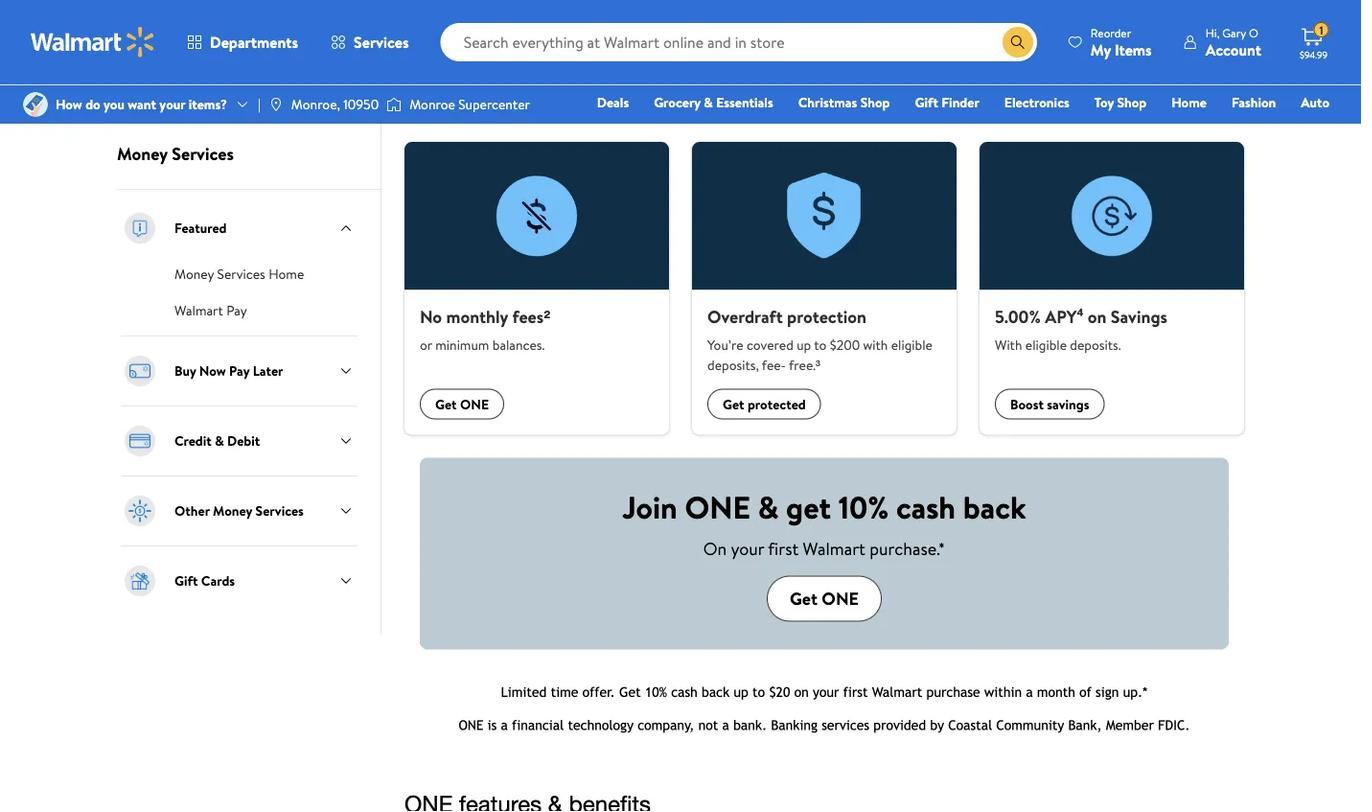 Task type: vqa. For each thing, say whether or not it's contained in the screenshot.
The $25
no



Task type: locate. For each thing, give the bounding box(es) containing it.
1 horizontal spatial walmart
[[803, 536, 866, 560]]

get one down 'first'
[[790, 586, 859, 610]]

get down deposits,
[[723, 394, 745, 413]]

money right other
[[213, 502, 252, 520]]

get
[[435, 394, 457, 413], [723, 394, 745, 413], [790, 586, 818, 610]]

eligible right with
[[891, 336, 933, 354]]

get for no
[[435, 394, 457, 413]]

gary
[[1223, 24, 1246, 41]]

& left get
[[758, 486, 779, 529]]

debit right the "credit"
[[227, 432, 260, 450]]

electronics
[[1005, 93, 1070, 112]]

items
[[1115, 39, 1152, 60]]

departments button
[[171, 19, 315, 65]]

money
[[117, 142, 168, 166], [174, 265, 214, 283], [213, 502, 252, 520]]

0 vertical spatial &
[[704, 93, 713, 112]]

no monthly fees² list item
[[393, 142, 681, 435]]

2 shop from the left
[[1117, 93, 1147, 112]]

join
[[623, 486, 678, 529]]

walmart inside join one & get 10% cash back on your first walmart purchase.*
[[803, 536, 866, 560]]

supercenter
[[458, 95, 530, 114]]

registry
[[1109, 120, 1158, 139]]

get one for the bottom 'get one' button
[[790, 586, 859, 610]]

0 vertical spatial gift
[[915, 93, 939, 112]]

services down the items?
[[172, 142, 234, 166]]

1 vertical spatial walmart
[[803, 536, 866, 560]]

services
[[354, 32, 409, 53], [172, 142, 234, 166], [217, 265, 265, 283], [256, 502, 304, 520]]

get inside button
[[723, 394, 745, 413]]

with
[[863, 336, 888, 354]]

featured image
[[121, 209, 159, 247]]

toy
[[1095, 93, 1114, 112]]

or
[[420, 336, 432, 354]]

0 horizontal spatial gift
[[174, 572, 198, 590]]

1 horizontal spatial shop
[[1117, 93, 1147, 112]]

shop inside toy shop link
[[1117, 93, 1147, 112]]

your
[[159, 95, 185, 114], [731, 536, 764, 560]]

 image left how
[[23, 92, 48, 117]]

get inside no monthly fees² list item
[[435, 394, 457, 413]]

get
[[786, 486, 831, 529]]

1 vertical spatial debit
[[227, 432, 260, 450]]

0 vertical spatial your
[[159, 95, 185, 114]]

gift finder
[[915, 93, 980, 112]]

buy
[[174, 362, 196, 380]]

apy⁴
[[1045, 304, 1084, 328]]

1 horizontal spatial debit
[[1215, 120, 1248, 139]]

shop inside christmas shop link
[[861, 93, 890, 112]]

essentials
[[716, 93, 773, 112]]

1 vertical spatial get one
[[790, 586, 859, 610]]

later
[[253, 362, 283, 380]]

10%
[[839, 486, 889, 529]]

shop right christmas
[[861, 93, 890, 112]]

money for money services home
[[174, 265, 214, 283]]

savings
[[1111, 304, 1168, 328]]

debit
[[1215, 120, 1248, 139], [227, 432, 260, 450]]

0 vertical spatial home
[[1172, 93, 1207, 112]]

auto link
[[1293, 92, 1338, 113]]

gift cards
[[174, 572, 235, 590]]

one up the on
[[685, 486, 751, 529]]

2 horizontal spatial &
[[758, 486, 779, 529]]

& right the "credit"
[[215, 432, 224, 450]]

pay
[[226, 301, 247, 320], [229, 362, 250, 380]]

5.00%
[[995, 304, 1041, 328]]

walmart down get
[[803, 536, 866, 560]]

debit with rewards. get three percent cash back at walmart up to fifty dollars a year¹. terms apply. get one. image
[[102, 0, 1267, 115]]

fashion link
[[1223, 92, 1285, 113]]

0 horizontal spatial home
[[269, 265, 304, 283]]

0 horizontal spatial  image
[[23, 92, 48, 117]]

christmas shop link
[[790, 92, 899, 113]]

2 eligible from the left
[[1026, 336, 1067, 354]]

0 horizontal spatial debit
[[227, 432, 260, 450]]

get one down minimum
[[435, 394, 489, 413]]

join one & get 10% cash back on your first walmart purchase.*
[[623, 486, 1026, 560]]

overdraft protection. you're covered up to two hundred dollars with direct deposit, fee-free. superscript three. get protected. image
[[692, 142, 957, 291]]

1 horizontal spatial your
[[731, 536, 764, 560]]

& inside join one & get 10% cash back on your first walmart purchase.*
[[758, 486, 779, 529]]

 image right |
[[268, 97, 284, 112]]

how
[[56, 95, 82, 114]]

0 vertical spatial get one button
[[420, 389, 504, 419]]

auto
[[1301, 93, 1330, 112]]

get one for 'get one' button in no monthly fees² list item
[[435, 394, 489, 413]]

walmart image
[[31, 27, 155, 58]]

get down 'first'
[[790, 586, 818, 610]]

1 horizontal spatial gift
[[915, 93, 939, 112]]

1 horizontal spatial eligible
[[1026, 336, 1067, 354]]

featured
[[174, 219, 227, 237]]

0 horizontal spatial get one button
[[420, 389, 504, 419]]

pay down money services home
[[226, 301, 247, 320]]

money inside money services home link
[[174, 265, 214, 283]]

0 vertical spatial debit
[[1215, 120, 1248, 139]]

2 horizontal spatial  image
[[387, 95, 402, 114]]

1 horizontal spatial  image
[[268, 97, 284, 112]]

1 horizontal spatial get one
[[790, 586, 859, 610]]

credit & debit
[[174, 432, 260, 450]]

0 vertical spatial get one
[[435, 394, 489, 413]]

now
[[199, 362, 226, 380]]

1 horizontal spatial get
[[723, 394, 745, 413]]

get one button
[[420, 389, 504, 419], [767, 575, 882, 622]]

0 horizontal spatial shop
[[861, 93, 890, 112]]

one inside join one & get 10% cash back on your first walmart purchase.*
[[685, 486, 751, 529]]

savings
[[1047, 394, 1090, 413]]

o
[[1249, 24, 1259, 41]]

your right the want at left top
[[159, 95, 185, 114]]

1 vertical spatial pay
[[229, 362, 250, 380]]

walmart down money services home
[[174, 301, 223, 320]]

one
[[1183, 120, 1212, 139], [460, 394, 489, 413], [685, 486, 751, 529], [822, 586, 859, 610]]

pay right now
[[229, 362, 250, 380]]

gift for gift cards
[[174, 572, 198, 590]]

one down minimum
[[460, 394, 489, 413]]

$200
[[830, 336, 860, 354]]

christmas shop
[[798, 93, 890, 112]]

 image
[[23, 92, 48, 117], [387, 95, 402, 114], [268, 97, 284, 112]]

get down minimum
[[435, 394, 457, 413]]

0 horizontal spatial your
[[159, 95, 185, 114]]

overdraft protection list item
[[681, 142, 968, 435]]

 image for monroe supercenter
[[387, 95, 402, 114]]

money up "walmart pay" link
[[174, 265, 214, 283]]

account
[[1206, 39, 1262, 60]]

shop up registry
[[1117, 93, 1147, 112]]

one down join one & get 10% cash back on your first walmart purchase.*
[[822, 586, 859, 610]]

services right other
[[256, 502, 304, 520]]

0 vertical spatial money
[[117, 142, 168, 166]]

get one button down 'first'
[[767, 575, 882, 622]]

gift
[[915, 93, 939, 112], [174, 572, 198, 590]]

boost savings button
[[995, 389, 1105, 419]]

finder
[[942, 93, 980, 112]]

services up 10950
[[354, 32, 409, 53]]

0 horizontal spatial &
[[215, 432, 224, 450]]

get one inside no monthly fees² list item
[[435, 394, 489, 413]]

1 shop from the left
[[861, 93, 890, 112]]

eligible inside 5.00% apy⁴ on savings with eligible deposits.
[[1026, 336, 1067, 354]]

1 horizontal spatial &
[[704, 93, 713, 112]]

& right 'grocery'
[[704, 93, 713, 112]]

get protected
[[723, 394, 806, 413]]

toy shop link
[[1086, 92, 1155, 113]]

1 vertical spatial your
[[731, 536, 764, 560]]

0 vertical spatial walmart
[[174, 301, 223, 320]]

1 vertical spatial home
[[269, 265, 304, 283]]

money services home link
[[174, 263, 304, 284]]

auto registry
[[1109, 93, 1330, 139]]

get one button down minimum
[[420, 389, 504, 419]]

eligible down apy⁴
[[1026, 336, 1067, 354]]

gift left cards
[[174, 572, 198, 590]]

money down the want at left top
[[117, 142, 168, 166]]

1 horizontal spatial home
[[1172, 93, 1207, 112]]

walmart
[[174, 301, 223, 320], [803, 536, 866, 560]]

boost savings
[[1011, 394, 1090, 413]]

want
[[128, 95, 156, 114]]

get one
[[435, 394, 489, 413], [790, 586, 859, 610]]

list
[[393, 142, 1256, 435]]

grocery
[[654, 93, 701, 112]]

0 horizontal spatial get
[[435, 394, 457, 413]]

get for overdraft
[[723, 394, 745, 413]]

fee-
[[762, 356, 786, 374]]

 image for how do you want your items?
[[23, 92, 48, 117]]

departments
[[210, 32, 298, 53]]

you
[[104, 95, 125, 114]]

1 vertical spatial &
[[215, 432, 224, 450]]

2 vertical spatial &
[[758, 486, 779, 529]]

buy now pay later
[[174, 362, 283, 380]]

$94.99
[[1300, 48, 1328, 61]]

2 horizontal spatial get
[[790, 586, 818, 610]]

reorder
[[1091, 24, 1132, 41]]

cards
[[201, 572, 235, 590]]

monroe, 10950
[[291, 95, 379, 114]]

eligible
[[891, 336, 933, 354], [1026, 336, 1067, 354]]

0 horizontal spatial eligible
[[891, 336, 933, 354]]

1 horizontal spatial get one button
[[767, 575, 882, 622]]

gift left finder
[[915, 93, 939, 112]]

 image right 10950
[[387, 95, 402, 114]]

0 horizontal spatial get one
[[435, 394, 489, 413]]

how do you want your items?
[[56, 95, 227, 114]]

1 vertical spatial money
[[174, 265, 214, 283]]

1 vertical spatial gift
[[174, 572, 198, 590]]

1 eligible from the left
[[891, 336, 933, 354]]

debit down the fashion
[[1215, 120, 1248, 139]]

your right the on
[[731, 536, 764, 560]]

overdraft
[[708, 304, 783, 328]]

money services
[[117, 142, 234, 166]]

no monthly fees² or minimum balances.
[[420, 304, 551, 354]]

minimum
[[436, 336, 489, 354]]



Task type: describe. For each thing, give the bounding box(es) containing it.
on
[[1088, 304, 1107, 328]]

toy shop
[[1095, 93, 1147, 112]]

gift for gift finder
[[915, 93, 939, 112]]

eligible inside overdraft protection you're covered up to $200 with eligible deposits, fee- free.³
[[891, 336, 933, 354]]

buy now pay later image
[[121, 352, 159, 390]]

one inside no monthly fees² list item
[[460, 394, 489, 413]]

services up "walmart pay" link
[[217, 265, 265, 283]]

home inside home link
[[1172, 93, 1207, 112]]

first
[[768, 536, 799, 560]]

no monthly fees superscript two. or minimum balances. get one. image
[[405, 142, 669, 291]]

Walmart Site-Wide search field
[[441, 23, 1037, 61]]

monroe,
[[291, 95, 340, 114]]

gift cards image
[[121, 562, 159, 600]]

other money services
[[174, 502, 304, 520]]

money for money services
[[117, 142, 168, 166]]

home inside money services home link
[[269, 265, 304, 283]]

monroe supercenter
[[410, 95, 530, 114]]

grocery & essentials
[[654, 93, 773, 112]]

home link
[[1163, 92, 1216, 113]]

 image for monroe, 10950
[[268, 97, 284, 112]]

Search search field
[[441, 23, 1037, 61]]

deals link
[[588, 92, 638, 113]]

walmart+
[[1273, 120, 1330, 139]]

2 vertical spatial money
[[213, 502, 252, 520]]

services inside dropdown button
[[354, 32, 409, 53]]

one down home link
[[1183, 120, 1212, 139]]

get one button inside no monthly fees² list item
[[420, 389, 504, 419]]

to
[[814, 336, 827, 354]]

hi, gary o account
[[1206, 24, 1262, 60]]

fashion
[[1232, 93, 1276, 112]]

back
[[963, 486, 1026, 529]]

monroe
[[410, 95, 455, 114]]

5.00% apy⁴ on savings with eligible deposits.
[[995, 304, 1168, 354]]

no
[[420, 304, 442, 328]]

christmas
[[798, 93, 857, 112]]

protection
[[787, 304, 867, 328]]

one debit
[[1183, 120, 1248, 139]]

shop for toy shop
[[1117, 93, 1147, 112]]

purchase.*
[[870, 536, 946, 560]]

covered
[[747, 336, 794, 354]]

my
[[1091, 39, 1111, 60]]

hi,
[[1206, 24, 1220, 41]]

deals
[[597, 93, 629, 112]]

grocery & essentials link
[[645, 92, 782, 113]]

money services home
[[174, 265, 304, 283]]

electronics link
[[996, 92, 1078, 113]]

walmart pay link
[[174, 299, 247, 320]]

up
[[797, 336, 811, 354]]

you're
[[708, 336, 744, 354]]

reorder my items
[[1091, 24, 1152, 60]]

on
[[703, 536, 727, 560]]

balances.
[[493, 336, 545, 354]]

shop for christmas shop
[[861, 93, 890, 112]]

deposits.
[[1070, 336, 1121, 354]]

other money services image
[[121, 492, 159, 530]]

other
[[174, 502, 210, 520]]

walmart pay
[[174, 301, 247, 320]]

& for grocery
[[704, 93, 713, 112]]

gift finder link
[[906, 92, 988, 113]]

registry link
[[1100, 119, 1167, 139]]

fees²
[[512, 304, 551, 328]]

|
[[258, 95, 261, 114]]

search icon image
[[1010, 35, 1026, 50]]

credit & debit image
[[121, 422, 159, 460]]

overdraft protection you're covered up to $200 with eligible deposits, fee- free.³
[[708, 304, 933, 374]]

1 vertical spatial get one button
[[767, 575, 882, 622]]

one debit link
[[1174, 119, 1256, 139]]

your inside join one & get 10% cash back on your first walmart purchase.*
[[731, 536, 764, 560]]

items?
[[189, 95, 227, 114]]

with
[[995, 336, 1022, 354]]

1
[[1320, 22, 1324, 38]]

deposits,
[[708, 356, 759, 374]]

10950
[[343, 95, 379, 114]]

free.³
[[789, 356, 820, 374]]

5.00% apy superscript four on savings. with eligible deposits. boost savings. image
[[980, 142, 1244, 291]]

get protected button
[[708, 389, 821, 419]]

walmart+ link
[[1264, 119, 1338, 139]]

0 horizontal spatial walmart
[[174, 301, 223, 320]]

list containing no monthly fees²
[[393, 142, 1256, 435]]

cash
[[897, 486, 956, 529]]

protected
[[748, 394, 806, 413]]

& for credit
[[215, 432, 224, 450]]

boost
[[1011, 394, 1044, 413]]

0 vertical spatial pay
[[226, 301, 247, 320]]

5.00% apy⁴ on savings list item
[[968, 142, 1256, 435]]

credit
[[174, 432, 212, 450]]

do
[[85, 95, 100, 114]]

monthly
[[446, 304, 508, 328]]



